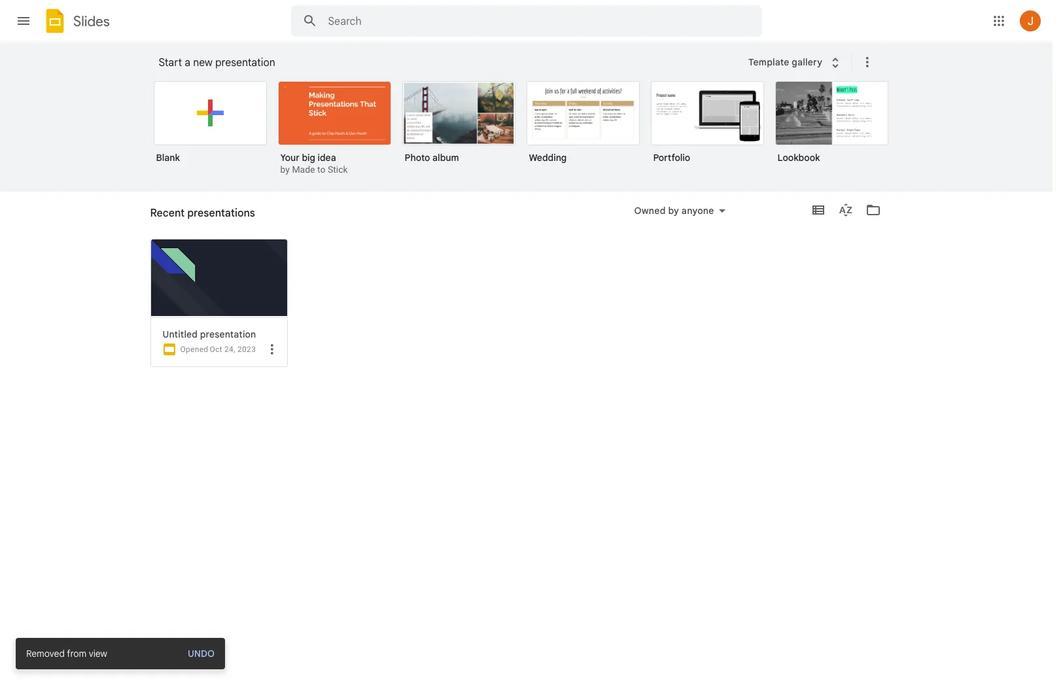 Task type: locate. For each thing, give the bounding box(es) containing it.
0 vertical spatial presentation
[[215, 56, 275, 69]]

last opened by me oct 24, 2023 element
[[210, 345, 256, 354]]

untitled presentation option
[[150, 239, 288, 685]]

wedding option
[[527, 81, 640, 173]]

undo button
[[181, 647, 215, 660]]

recent
[[150, 207, 185, 220], [150, 212, 180, 224]]

made
[[292, 164, 315, 175]]

photo
[[405, 152, 430, 164]]

section
[[16, 638, 225, 670]]

removed
[[26, 648, 65, 660]]

presentation
[[215, 56, 275, 69], [200, 329, 256, 340]]

recent inside "heading"
[[150, 207, 185, 220]]

made to stick link
[[292, 164, 348, 175]]

0 vertical spatial by
[[280, 164, 290, 175]]

your big idea by made to stick
[[280, 152, 348, 175]]

2 recent presentations from the top
[[150, 212, 242, 224]]

0 horizontal spatial by
[[280, 164, 290, 175]]

1 recent from the top
[[150, 207, 185, 220]]

blank
[[156, 152, 180, 164]]

slides
[[73, 12, 110, 30]]

blank option
[[153, 81, 267, 173]]

lookbook option
[[775, 81, 889, 173]]

recent presentations heading
[[150, 192, 255, 234]]

presentations
[[187, 207, 255, 220], [183, 212, 242, 224]]

start a new presentation heading
[[159, 42, 740, 84]]

photo album option
[[402, 81, 515, 173]]

recent presentations
[[150, 207, 255, 220], [150, 212, 242, 224]]

by down your
[[280, 164, 290, 175]]

anyone
[[682, 205, 714, 217]]

by right 'owned'
[[669, 205, 679, 217]]

1 horizontal spatial by
[[669, 205, 679, 217]]

view
[[89, 648, 107, 660]]

by
[[280, 164, 290, 175], [669, 205, 679, 217]]

opened oct 24, 2023
[[180, 345, 256, 354]]

gallery
[[792, 56, 823, 68]]

None search field
[[291, 5, 762, 37]]

photo album
[[405, 152, 459, 164]]

by inside 'popup button'
[[669, 205, 679, 217]]

1 vertical spatial by
[[669, 205, 679, 217]]

presentation inside untitled presentation option
[[200, 329, 256, 340]]

list box containing blank
[[153, 79, 906, 192]]

stick
[[328, 164, 348, 175]]

presentation right new
[[215, 56, 275, 69]]

undo
[[188, 648, 215, 660]]

presentation up 24,
[[200, 329, 256, 340]]

slides link
[[42, 8, 110, 37]]

your
[[280, 152, 300, 164]]

untitled presentation
[[163, 329, 256, 340]]

Search bar text field
[[328, 15, 729, 28]]

main menu image
[[16, 13, 31, 29]]

1 vertical spatial presentation
[[200, 329, 256, 340]]

big
[[302, 152, 315, 164]]

list box
[[153, 79, 906, 192]]

template gallery
[[749, 56, 823, 68]]

untitled presentation google slides element
[[163, 329, 282, 340]]

opened
[[180, 345, 208, 354]]

template
[[749, 56, 790, 68]]



Task type: describe. For each thing, give the bounding box(es) containing it.
2 recent from the top
[[150, 212, 180, 224]]

2023
[[238, 345, 256, 354]]

from
[[67, 648, 87, 660]]

a
[[185, 56, 191, 69]]

start
[[159, 56, 182, 69]]

your big idea option
[[278, 81, 391, 177]]

24,
[[225, 345, 235, 354]]

owned by anyone
[[635, 205, 714, 217]]

search image
[[297, 8, 323, 34]]

untitled
[[163, 329, 198, 340]]

wedding
[[529, 152, 567, 164]]

new
[[193, 56, 213, 69]]

more actions. image
[[858, 54, 876, 70]]

to
[[317, 164, 326, 175]]

by inside your big idea by made to stick
[[280, 164, 290, 175]]

presentations inside "heading"
[[187, 207, 255, 220]]

presentation inside start a new presentation heading
[[215, 56, 275, 69]]

lookbook
[[778, 152, 820, 164]]

1 recent presentations from the top
[[150, 207, 255, 220]]

portfolio option
[[651, 81, 764, 173]]

start a new presentation
[[159, 56, 275, 69]]

removed from view
[[26, 648, 107, 660]]

portfolio
[[654, 152, 691, 164]]

owned
[[635, 205, 666, 217]]

template gallery button
[[740, 50, 852, 74]]

section containing removed from view
[[16, 638, 225, 670]]

owned by anyone button
[[626, 203, 734, 219]]

album
[[433, 152, 459, 164]]

oct
[[210, 345, 222, 354]]

idea
[[318, 152, 336, 164]]



Task type: vqa. For each thing, say whether or not it's contained in the screenshot.
Extensions "menu item"
no



